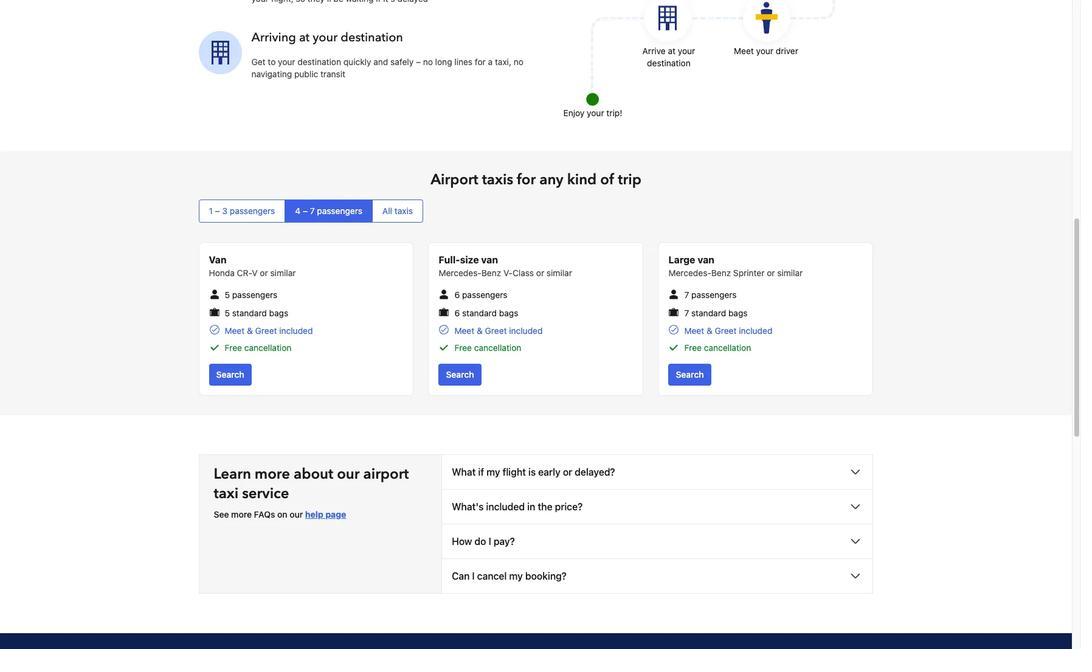 Task type: vqa. For each thing, say whether or not it's contained in the screenshot.


Task type: locate. For each thing, give the bounding box(es) containing it.
3 search from the left
[[676, 369, 704, 380]]

1 vertical spatial 7
[[685, 290, 690, 300]]

2 6 from the top
[[455, 308, 460, 318]]

free down "7 standard bags" at the right top of page
[[685, 343, 702, 353]]

5
[[225, 290, 230, 300], [225, 308, 230, 318]]

1 horizontal spatial free
[[455, 343, 472, 353]]

included
[[279, 326, 313, 336], [510, 326, 543, 336], [740, 326, 773, 336], [487, 501, 525, 512]]

0 horizontal spatial for
[[475, 57, 486, 67]]

our right "about"
[[337, 464, 360, 484]]

your inside get to your destination quickly and safely – no long lines for a taxi, no navigating public transit
[[278, 57, 296, 67]]

mercedes- down size on the top left of page
[[439, 268, 482, 278]]

0 vertical spatial taxis
[[482, 170, 514, 190]]

1 vertical spatial my
[[510, 571, 523, 582]]

7 right 4
[[310, 206, 315, 216]]

0 horizontal spatial search
[[216, 369, 244, 380]]

greet down 6 standard bags
[[485, 326, 507, 336]]

7
[[310, 206, 315, 216], [685, 290, 690, 300], [685, 308, 690, 318]]

1 horizontal spatial free cancellation
[[455, 343, 522, 353]]

meet down "7 standard bags" at the right top of page
[[685, 326, 705, 336]]

passengers
[[230, 206, 275, 216], [317, 206, 363, 216], [232, 290, 278, 300], [463, 290, 508, 300], [692, 290, 737, 300]]

2 benz from the left
[[712, 268, 732, 278]]

2 horizontal spatial meet & greet included
[[685, 326, 773, 336]]

1 free cancellation from the left
[[225, 343, 292, 353]]

2 search button from the left
[[439, 364, 482, 386]]

1 horizontal spatial &
[[477, 326, 483, 336]]

1 van from the left
[[482, 255, 498, 266]]

1 horizontal spatial more
[[255, 464, 290, 484]]

what if my flight is early or delayed? button
[[442, 455, 874, 489]]

1 horizontal spatial greet
[[485, 326, 507, 336]]

3 greet from the left
[[715, 326, 737, 336]]

0 vertical spatial for
[[475, 57, 486, 67]]

free
[[225, 343, 242, 353], [455, 343, 472, 353], [685, 343, 702, 353]]

1 horizontal spatial meet & greet included
[[455, 326, 543, 336]]

5 down honda
[[225, 290, 230, 300]]

greet
[[255, 326, 277, 336], [485, 326, 507, 336], [715, 326, 737, 336]]

search button
[[209, 364, 252, 386], [439, 364, 482, 386], [669, 364, 712, 386]]

more right learn
[[255, 464, 290, 484]]

mercedes-
[[439, 268, 482, 278], [669, 268, 712, 278]]

2 mercedes- from the left
[[669, 268, 712, 278]]

search button for van
[[439, 364, 482, 386]]

6
[[455, 290, 460, 300], [455, 308, 460, 318]]

1 horizontal spatial benz
[[712, 268, 732, 278]]

1 horizontal spatial taxis
[[482, 170, 514, 190]]

1 horizontal spatial bags
[[500, 308, 519, 318]]

meet & greet included down 5 standard bags
[[225, 326, 313, 336]]

0 horizontal spatial similar
[[270, 268, 296, 278]]

destination up public
[[298, 57, 341, 67]]

0 vertical spatial i
[[489, 536, 492, 547]]

2 horizontal spatial greet
[[715, 326, 737, 336]]

passengers up 5 standard bags
[[232, 290, 278, 300]]

free for mercedes-
[[685, 343, 702, 353]]

1 search button from the left
[[209, 364, 252, 386]]

cancellation down "7 standard bags" at the right top of page
[[705, 343, 752, 353]]

1 benz from the left
[[482, 268, 502, 278]]

0 horizontal spatial our
[[290, 509, 303, 520]]

v-
[[504, 268, 513, 278]]

passengers up "7 standard bags" at the right top of page
[[692, 290, 737, 300]]

& for van
[[477, 326, 483, 336]]

1 mercedes- from the left
[[439, 268, 482, 278]]

cancellation
[[245, 343, 292, 353], [475, 343, 522, 353], [705, 343, 752, 353]]

your for arriving at your destination
[[313, 29, 338, 46]]

your right 'arrive'
[[678, 46, 696, 56]]

2 standard from the left
[[463, 308, 497, 318]]

2 horizontal spatial free cancellation
[[685, 343, 752, 353]]

free cancellation
[[225, 343, 292, 353], [455, 343, 522, 353], [685, 343, 752, 353]]

7 down 7 passengers
[[685, 308, 690, 318]]

3 similar from the left
[[778, 268, 803, 278]]

1 – 3 passengers
[[209, 206, 275, 216]]

1 & from the left
[[247, 326, 253, 336]]

learn
[[214, 464, 251, 484]]

more right the see
[[231, 509, 252, 520]]

0 horizontal spatial taxis
[[395, 206, 413, 216]]

for left a
[[475, 57, 486, 67]]

& down 5 standard bags
[[247, 326, 253, 336]]

–
[[416, 57, 421, 67], [215, 206, 220, 216], [303, 206, 308, 216]]

long
[[436, 57, 453, 67]]

1 greet from the left
[[255, 326, 277, 336]]

1 vertical spatial taxis
[[395, 206, 413, 216]]

class
[[513, 268, 534, 278]]

van right size on the top left of page
[[482, 255, 498, 266]]

2 horizontal spatial free
[[685, 343, 702, 353]]

benz left v-
[[482, 268, 502, 278]]

& down "7 standard bags" at the right top of page
[[707, 326, 713, 336]]

7 standard bags
[[685, 308, 748, 318]]

1 free from the left
[[225, 343, 242, 353]]

0 horizontal spatial no
[[423, 57, 433, 67]]

similar right v
[[270, 268, 296, 278]]

4
[[295, 206, 301, 216]]

meet & greet included down 6 standard bags
[[455, 326, 543, 336]]

taxis right airport
[[482, 170, 514, 190]]

included for van
[[510, 326, 543, 336]]

benz inside large van mercedes-benz sprinter or similar
[[712, 268, 732, 278]]

search
[[216, 369, 244, 380], [446, 369, 474, 380], [676, 369, 704, 380]]

trip!
[[607, 108, 623, 118]]

0 horizontal spatial van
[[482, 255, 498, 266]]

0 horizontal spatial meet & greet included
[[225, 326, 313, 336]]

1 horizontal spatial search button
[[439, 364, 482, 386]]

7 up "7 standard bags" at the right top of page
[[685, 290, 690, 300]]

included down 6 standard bags
[[510, 326, 543, 336]]

our right on
[[290, 509, 303, 520]]

1 horizontal spatial standard
[[463, 308, 497, 318]]

2 free from the left
[[455, 343, 472, 353]]

i
[[489, 536, 492, 547], [472, 571, 475, 582]]

1 horizontal spatial –
[[303, 206, 308, 216]]

6 up 6 standard bags
[[455, 290, 460, 300]]

0 horizontal spatial at
[[299, 29, 310, 46]]

meet left driver
[[735, 46, 754, 56]]

bags down 5 passengers
[[269, 308, 289, 318]]

3 bags from the left
[[729, 308, 748, 318]]

similar
[[270, 268, 296, 278], [547, 268, 573, 278], [778, 268, 803, 278]]

1 vertical spatial 5
[[225, 308, 230, 318]]

included down "7 standard bags" at the right top of page
[[740, 326, 773, 336]]

0 horizontal spatial my
[[487, 467, 501, 478]]

for left any
[[517, 170, 536, 190]]

your
[[313, 29, 338, 46], [678, 46, 696, 56], [757, 46, 774, 56], [278, 57, 296, 67], [587, 108, 605, 118]]

1 horizontal spatial my
[[510, 571, 523, 582]]

free cancellation down "7 standard bags" at the right top of page
[[685, 343, 752, 353]]

1 vertical spatial 6
[[455, 308, 460, 318]]

taxis
[[482, 170, 514, 190], [395, 206, 413, 216]]

at right 'arrive'
[[669, 46, 676, 56]]

2 horizontal spatial search button
[[669, 364, 712, 386]]

destination inside "arrive at your destination"
[[648, 58, 691, 68]]

1 no from the left
[[423, 57, 433, 67]]

& for cr-
[[247, 326, 253, 336]]

1 search from the left
[[216, 369, 244, 380]]

passengers for van
[[232, 290, 278, 300]]

included for mercedes-
[[740, 326, 773, 336]]

lines
[[455, 57, 473, 67]]

standard for cr-
[[232, 308, 267, 318]]

taxis for airport
[[482, 170, 514, 190]]

full-
[[439, 255, 460, 266]]

how do i pay? button
[[442, 525, 874, 559]]

meet & greet included for van
[[455, 326, 543, 336]]

0 vertical spatial 5
[[225, 290, 230, 300]]

meet down 6 standard bags
[[455, 326, 475, 336]]

1 horizontal spatial i
[[489, 536, 492, 547]]

at right arriving
[[299, 29, 310, 46]]

0 horizontal spatial cancellation
[[245, 343, 292, 353]]

your for get to your destination quickly and safely – no long lines for a taxi, no navigating public transit
[[278, 57, 296, 67]]

2 horizontal spatial –
[[416, 57, 421, 67]]

more
[[255, 464, 290, 484], [231, 509, 252, 520]]

2 bags from the left
[[500, 308, 519, 318]]

0 horizontal spatial search button
[[209, 364, 252, 386]]

3 cancellation from the left
[[705, 343, 752, 353]]

0 horizontal spatial standard
[[232, 308, 267, 318]]

standard
[[232, 308, 267, 318], [463, 308, 497, 318], [692, 308, 727, 318]]

meet & greet included
[[225, 326, 313, 336], [455, 326, 543, 336], [685, 326, 773, 336]]

or right v
[[260, 268, 268, 278]]

3 meet & greet included from the left
[[685, 326, 773, 336]]

booking airport taxi image
[[581, 0, 837, 112], [199, 31, 242, 74]]

what if my flight is early or delayed?
[[452, 467, 616, 478]]

or right class
[[537, 268, 545, 278]]

free down 6 standard bags
[[455, 343, 472, 353]]

meet & greet included down "7 standard bags" at the right top of page
[[685, 326, 773, 336]]

cancellation down 6 standard bags
[[475, 343, 522, 353]]

free for van
[[455, 343, 472, 353]]

1 meet & greet included from the left
[[225, 326, 313, 336]]

your for arrive at your destination
[[678, 46, 696, 56]]

1 horizontal spatial van
[[698, 255, 715, 266]]

at inside "arrive at your destination"
[[669, 46, 676, 56]]

destination up and
[[341, 29, 403, 46]]

destination inside get to your destination quickly and safely – no long lines for a taxi, no navigating public transit
[[298, 57, 341, 67]]

0 horizontal spatial free
[[225, 343, 242, 353]]

mercedes- inside large van mercedes-benz sprinter or similar
[[669, 268, 712, 278]]

my right if
[[487, 467, 501, 478]]

your right to
[[278, 57, 296, 67]]

destination down 'arrive'
[[648, 58, 691, 68]]

your inside "arrive at your destination"
[[678, 46, 696, 56]]

6 for 6 passengers
[[455, 290, 460, 300]]

6 down 6 passengers
[[455, 308, 460, 318]]

free cancellation down 6 standard bags
[[455, 343, 522, 353]]

2 horizontal spatial standard
[[692, 308, 727, 318]]

cancellation down 5 standard bags
[[245, 343, 292, 353]]

included left in at the left
[[487, 501, 525, 512]]

1 horizontal spatial no
[[514, 57, 524, 67]]

meet
[[735, 46, 754, 56], [225, 326, 245, 336], [455, 326, 475, 336], [685, 326, 705, 336]]

– right 1
[[215, 206, 220, 216]]

bags
[[269, 308, 289, 318], [500, 308, 519, 318], [729, 308, 748, 318]]

1 standard from the left
[[232, 308, 267, 318]]

benz up 7 passengers
[[712, 268, 732, 278]]

bags down 6 passengers
[[500, 308, 519, 318]]

0 vertical spatial 6
[[455, 290, 460, 300]]

any
[[540, 170, 564, 190]]

no
[[423, 57, 433, 67], [514, 57, 524, 67]]

greet for cr-
[[255, 326, 277, 336]]

and
[[374, 57, 388, 67]]

flight
[[503, 467, 526, 478]]

van
[[482, 255, 498, 266], [698, 255, 715, 266]]

– right 4
[[303, 206, 308, 216]]

free cancellation down 5 standard bags
[[225, 343, 292, 353]]

2 no from the left
[[514, 57, 524, 67]]

on
[[278, 509, 288, 520]]

1 horizontal spatial similar
[[547, 268, 573, 278]]

3 free from the left
[[685, 343, 702, 353]]

3 & from the left
[[707, 326, 713, 336]]

2 search from the left
[[446, 369, 474, 380]]

2 horizontal spatial &
[[707, 326, 713, 336]]

0 horizontal spatial i
[[472, 571, 475, 582]]

1 horizontal spatial search
[[446, 369, 474, 380]]

0 horizontal spatial free cancellation
[[225, 343, 292, 353]]

free cancellation for van
[[455, 343, 522, 353]]

1 vertical spatial for
[[517, 170, 536, 190]]

2 horizontal spatial bags
[[729, 308, 748, 318]]

meet & greet included for cr-
[[225, 326, 313, 336]]

get to your destination quickly and safely – no long lines for a taxi, no navigating public transit
[[252, 57, 524, 79]]

similar right class
[[547, 268, 573, 278]]

free down 5 standard bags
[[225, 343, 242, 353]]

0 horizontal spatial –
[[215, 206, 220, 216]]

similar right "sprinter"
[[778, 268, 803, 278]]

2 horizontal spatial search
[[676, 369, 704, 380]]

2 horizontal spatial similar
[[778, 268, 803, 278]]

2 similar from the left
[[547, 268, 573, 278]]

passengers up 6 standard bags
[[463, 290, 508, 300]]

my right cancel
[[510, 571, 523, 582]]

0 vertical spatial my
[[487, 467, 501, 478]]

free cancellation for mercedes-
[[685, 343, 752, 353]]

mercedes- down large
[[669, 268, 712, 278]]

1 cancellation from the left
[[245, 343, 292, 353]]

or
[[260, 268, 268, 278], [537, 268, 545, 278], [768, 268, 776, 278], [563, 467, 573, 478]]

mercedes- inside full-size van mercedes-benz v-class or similar
[[439, 268, 482, 278]]

meet down 5 standard bags
[[225, 326, 245, 336]]

& down 6 standard bags
[[477, 326, 483, 336]]

standard for van
[[463, 308, 497, 318]]

benz
[[482, 268, 502, 278], [712, 268, 732, 278]]

1 5 from the top
[[225, 290, 230, 300]]

i right do
[[489, 536, 492, 547]]

or inside dropdown button
[[563, 467, 573, 478]]

1 horizontal spatial at
[[669, 46, 676, 56]]

7 for 7 standard bags
[[685, 308, 690, 318]]

taxis right all
[[395, 206, 413, 216]]

bags for cr-
[[269, 308, 289, 318]]

5 for 5 standard bags
[[225, 308, 230, 318]]

1 vertical spatial i
[[472, 571, 475, 582]]

van right large
[[698, 255, 715, 266]]

2 & from the left
[[477, 326, 483, 336]]

help page link
[[305, 509, 346, 520]]

0 vertical spatial our
[[337, 464, 360, 484]]

0 vertical spatial 7
[[310, 206, 315, 216]]

greet down 5 standard bags
[[255, 326, 277, 336]]

2 vertical spatial 7
[[685, 308, 690, 318]]

3 free cancellation from the left
[[685, 343, 752, 353]]

of
[[601, 170, 615, 190]]

0 horizontal spatial greet
[[255, 326, 277, 336]]

similar inside van honda cr-v or similar
[[270, 268, 296, 278]]

1 vertical spatial more
[[231, 509, 252, 520]]

i right can
[[472, 571, 475, 582]]

taxis inside "sort results by" element
[[395, 206, 413, 216]]

if
[[479, 467, 484, 478]]

2 free cancellation from the left
[[455, 343, 522, 353]]

2 meet & greet included from the left
[[455, 326, 543, 336]]

2 cancellation from the left
[[475, 343, 522, 353]]

no right taxi,
[[514, 57, 524, 67]]

destination
[[341, 29, 403, 46], [298, 57, 341, 67], [648, 58, 691, 68]]

0 horizontal spatial mercedes-
[[439, 268, 482, 278]]

1 horizontal spatial cancellation
[[475, 343, 522, 353]]

1 similar from the left
[[270, 268, 296, 278]]

5 for 5 passengers
[[225, 290, 230, 300]]

how do i pay?
[[452, 536, 515, 547]]

greet down "7 standard bags" at the right top of page
[[715, 326, 737, 336]]

your up transit
[[313, 29, 338, 46]]

meet your driver
[[735, 46, 799, 56]]

included down 5 standard bags
[[279, 326, 313, 336]]

meet & greet included for mercedes-
[[685, 326, 773, 336]]

what's included in the price? button
[[442, 490, 874, 524]]

bags down 7 passengers
[[729, 308, 748, 318]]

or right "sprinter"
[[768, 268, 776, 278]]

standard down 7 passengers
[[692, 308, 727, 318]]

or right early
[[563, 467, 573, 478]]

– right the safely
[[416, 57, 421, 67]]

2 horizontal spatial cancellation
[[705, 343, 752, 353]]

standard down 6 passengers
[[463, 308, 497, 318]]

2 5 from the top
[[225, 308, 230, 318]]

0 horizontal spatial benz
[[482, 268, 502, 278]]

all taxis
[[383, 206, 413, 216]]

airport
[[431, 170, 479, 190]]

all
[[383, 206, 393, 216]]

0 horizontal spatial &
[[247, 326, 253, 336]]

arriving at your destination
[[252, 29, 403, 46]]

2 greet from the left
[[485, 326, 507, 336]]

5 down 5 passengers
[[225, 308, 230, 318]]

no left long
[[423, 57, 433, 67]]

greet for mercedes-
[[715, 326, 737, 336]]

0 horizontal spatial bags
[[269, 308, 289, 318]]

1 bags from the left
[[269, 308, 289, 318]]

destination for arrive at your destination
[[648, 58, 691, 68]]

3 search button from the left
[[669, 364, 712, 386]]

cancel
[[478, 571, 507, 582]]

3 standard from the left
[[692, 308, 727, 318]]

standard down 5 passengers
[[232, 308, 267, 318]]

to
[[268, 57, 276, 67]]

1 horizontal spatial mercedes-
[[669, 268, 712, 278]]

or inside van honda cr-v or similar
[[260, 268, 268, 278]]

1 6 from the top
[[455, 290, 460, 300]]

2 van from the left
[[698, 255, 715, 266]]



Task type: describe. For each thing, give the bounding box(es) containing it.
7 for 7 passengers
[[685, 290, 690, 300]]

at for arriving
[[299, 29, 310, 46]]

arrive at your destination
[[643, 46, 696, 68]]

see
[[214, 509, 229, 520]]

1 horizontal spatial for
[[517, 170, 536, 190]]

standard for mercedes-
[[692, 308, 727, 318]]

search button for cr-
[[209, 364, 252, 386]]

large van mercedes-benz sprinter or similar
[[669, 255, 803, 278]]

your left trip!
[[587, 108, 605, 118]]

passengers right 3
[[230, 206, 275, 216]]

& for mercedes-
[[707, 326, 713, 336]]

or inside large van mercedes-benz sprinter or similar
[[768, 268, 776, 278]]

van honda cr-v or similar
[[209, 255, 296, 278]]

large
[[669, 255, 696, 266]]

sort results by element
[[199, 200, 874, 223]]

1 horizontal spatial our
[[337, 464, 360, 484]]

trip
[[618, 170, 642, 190]]

taxi
[[214, 484, 239, 504]]

6 passengers
[[455, 290, 508, 300]]

passengers for full-size van
[[463, 290, 508, 300]]

page
[[326, 509, 346, 520]]

0 vertical spatial more
[[255, 464, 290, 484]]

6 standard bags
[[455, 308, 519, 318]]

1 vertical spatial our
[[290, 509, 303, 520]]

cancellation for mercedes-
[[705, 343, 752, 353]]

price?
[[555, 501, 583, 512]]

in
[[528, 501, 536, 512]]

arrive
[[643, 46, 666, 56]]

7 passengers
[[685, 290, 737, 300]]

greet for van
[[485, 326, 507, 336]]

do
[[475, 536, 487, 547]]

search for van
[[446, 369, 474, 380]]

0 horizontal spatial booking airport taxi image
[[199, 31, 242, 74]]

size
[[460, 255, 479, 266]]

similar inside large van mercedes-benz sprinter or similar
[[778, 268, 803, 278]]

bags for van
[[500, 308, 519, 318]]

similar inside full-size van mercedes-benz v-class or similar
[[547, 268, 573, 278]]

get
[[252, 57, 266, 67]]

– for 4 – 7 passengers
[[303, 206, 308, 216]]

van
[[209, 255, 227, 266]]

quickly
[[344, 57, 372, 67]]

search for mercedes-
[[676, 369, 704, 380]]

is
[[529, 467, 536, 478]]

3
[[222, 206, 228, 216]]

taxi,
[[495, 57, 512, 67]]

at for arrive
[[669, 46, 676, 56]]

your left driver
[[757, 46, 774, 56]]

airport
[[364, 464, 409, 484]]

how
[[452, 536, 472, 547]]

transit
[[321, 69, 346, 79]]

7 inside "sort results by" element
[[310, 206, 315, 216]]

1
[[209, 206, 213, 216]]

bags for mercedes-
[[729, 308, 748, 318]]

enjoy your trip!
[[564, 108, 623, 118]]

what's included in the price?
[[452, 501, 583, 512]]

what's
[[452, 501, 484, 512]]

passengers right 4
[[317, 206, 363, 216]]

pay?
[[494, 536, 515, 547]]

meet for mercedes-
[[685, 326, 705, 336]]

meet for cr-
[[225, 326, 245, 336]]

– for 1 – 3 passengers
[[215, 206, 220, 216]]

driver
[[776, 46, 799, 56]]

about
[[294, 464, 334, 484]]

a
[[488, 57, 493, 67]]

included inside dropdown button
[[487, 501, 525, 512]]

– inside get to your destination quickly and safely – no long lines for a taxi, no navigating public transit
[[416, 57, 421, 67]]

arriving
[[252, 29, 296, 46]]

included for cr-
[[279, 326, 313, 336]]

the
[[538, 501, 553, 512]]

booking?
[[526, 571, 567, 582]]

enjoy
[[564, 108, 585, 118]]

meet for van
[[455, 326, 475, 336]]

taxis for all
[[395, 206, 413, 216]]

navigating
[[252, 69, 292, 79]]

early
[[539, 467, 561, 478]]

what
[[452, 467, 476, 478]]

can
[[452, 571, 470, 582]]

search button for mercedes-
[[669, 364, 712, 386]]

cancellation for cr-
[[245, 343, 292, 353]]

free cancellation for cr-
[[225, 343, 292, 353]]

safely
[[391, 57, 414, 67]]

kind
[[568, 170, 597, 190]]

van inside large van mercedes-benz sprinter or similar
[[698, 255, 715, 266]]

6 for 6 standard bags
[[455, 308, 460, 318]]

service
[[242, 484, 289, 504]]

cr-
[[237, 268, 252, 278]]

passengers for large van
[[692, 290, 737, 300]]

for inside get to your destination quickly and safely – no long lines for a taxi, no navigating public transit
[[475, 57, 486, 67]]

van inside full-size van mercedes-benz v-class or similar
[[482, 255, 498, 266]]

can i cancel my booking?
[[452, 571, 567, 582]]

airport taxis for any kind of trip
[[431, 170, 642, 190]]

delayed?
[[575, 467, 616, 478]]

4 – 7 passengers
[[295, 206, 363, 216]]

0 horizontal spatial more
[[231, 509, 252, 520]]

learn more about our airport taxi service see more faqs on our help page
[[214, 464, 409, 520]]

faqs
[[254, 509, 275, 520]]

v
[[252, 268, 258, 278]]

search for cr-
[[216, 369, 244, 380]]

1 horizontal spatial booking airport taxi image
[[581, 0, 837, 112]]

help
[[305, 509, 324, 520]]

destination for arriving at your destination
[[341, 29, 403, 46]]

full-size van mercedes-benz v-class or similar
[[439, 255, 573, 278]]

public
[[294, 69, 318, 79]]

cancellation for van
[[475, 343, 522, 353]]

destination for get to your destination quickly and safely – no long lines for a taxi, no navigating public transit
[[298, 57, 341, 67]]

can i cancel my booking? button
[[442, 559, 874, 593]]

or inside full-size van mercedes-benz v-class or similar
[[537, 268, 545, 278]]

honda
[[209, 268, 235, 278]]

free for cr-
[[225, 343, 242, 353]]

sprinter
[[734, 268, 765, 278]]

5 standard bags
[[225, 308, 289, 318]]

benz inside full-size van mercedes-benz v-class or similar
[[482, 268, 502, 278]]

5 passengers
[[225, 290, 278, 300]]



